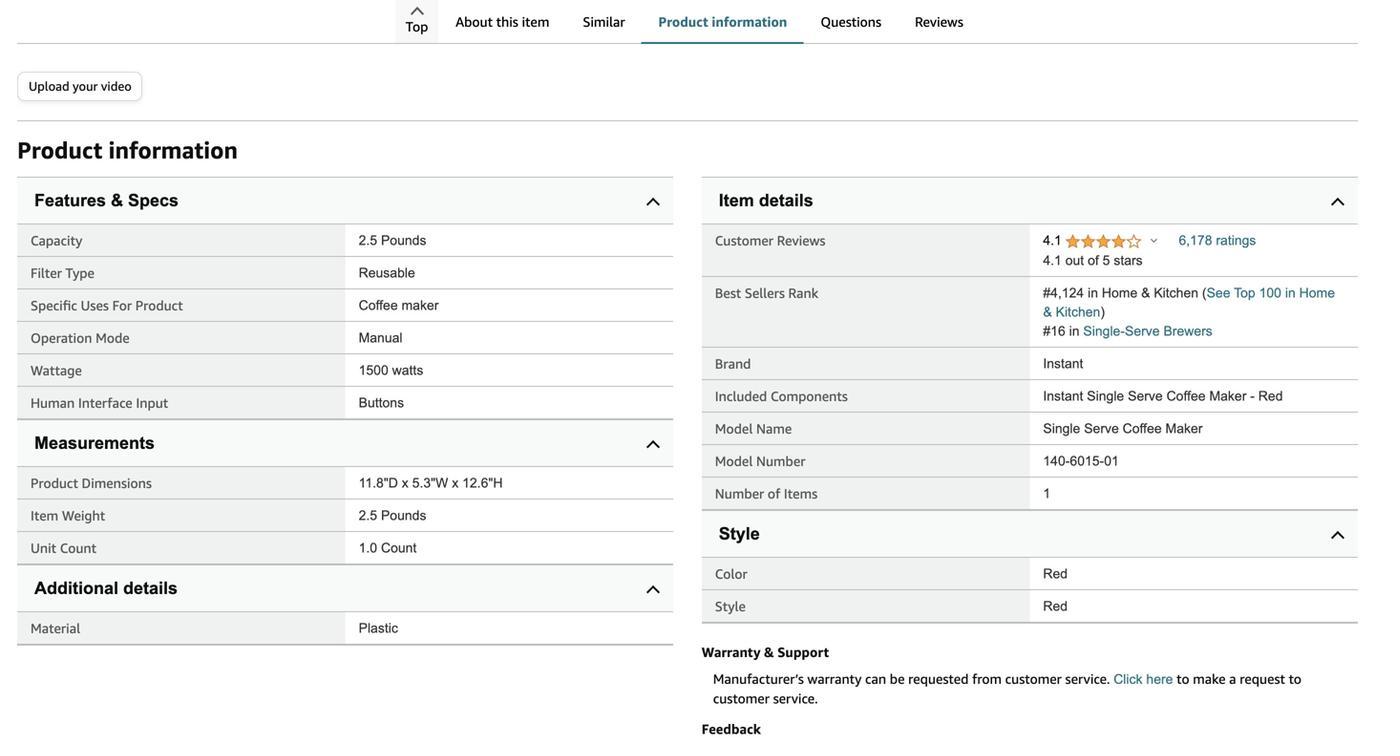 Task type: locate. For each thing, give the bounding box(es) containing it.
item
[[719, 191, 754, 210], [31, 508, 58, 524]]

2 home from the left
[[1300, 286, 1335, 301]]

1 horizontal spatial in
[[1088, 286, 1098, 301]]

single up 140-
[[1043, 421, 1081, 436]]

2.5 up reusable
[[359, 233, 377, 248]]

style up color at right
[[719, 524, 760, 544]]

in for #4,124 in home & kitchen (
[[1088, 286, 1098, 301]]

number down model number
[[715, 486, 764, 502]]

0 horizontal spatial coffee
[[359, 298, 398, 313]]

#4,124
[[1043, 286, 1084, 301]]

list
[[55, 0, 1375, 39]]

serve
[[1125, 324, 1160, 339], [1128, 389, 1163, 404], [1084, 421, 1119, 436]]

2 2.5 from the top
[[359, 508, 377, 523]]

details for item details
[[759, 191, 814, 210]]

of left the "items"
[[768, 486, 781, 502]]

0 vertical spatial 4.1
[[1043, 233, 1066, 248]]

upload your video
[[29, 79, 132, 94]]

section collapse image
[[647, 198, 660, 211], [1331, 198, 1345, 211], [1331, 531, 1345, 545]]

1 vertical spatial model
[[715, 453, 753, 469]]

warranty
[[808, 671, 862, 687]]

0 horizontal spatial information
[[108, 136, 238, 164]]

item details
[[719, 191, 814, 210]]

input
[[136, 395, 168, 411]]

x right 5.3"w
[[452, 476, 459, 491]]

1 vertical spatial details
[[123, 579, 178, 598]]

product left broad
[[659, 14, 708, 30]]

see top 100 in home & kitchen link
[[1043, 286, 1335, 320]]

2 model from the top
[[715, 453, 753, 469]]

0 vertical spatial customer
[[1006, 671, 1062, 687]]

section collapse image inside additional details dropdown button
[[647, 586, 660, 599]]

1 pounds from the top
[[381, 233, 426, 248]]

kitchen left (
[[1154, 286, 1199, 301]]

maker down instant single serve coffee maker - red
[[1166, 421, 1203, 436]]

of left 5
[[1088, 253, 1099, 268]]

0 horizontal spatial of
[[768, 486, 781, 502]]

0 vertical spatial serve
[[1125, 324, 1160, 339]]

0 vertical spatial of
[[1088, 253, 1099, 268]]

1 horizontal spatial single
[[1087, 389, 1124, 404]]

reviews up the rank
[[777, 233, 826, 248]]

1 vertical spatial of
[[768, 486, 781, 502]]

(
[[1203, 286, 1207, 301]]

4.1 left out on the right of the page
[[1043, 253, 1062, 268]]

0 horizontal spatial customer
[[713, 691, 770, 707]]

top inside "see top 100 in home & kitchen"
[[1234, 286, 1256, 301]]

2 to from the left
[[1289, 671, 1302, 687]]

customer inside to make a request to customer service.
[[713, 691, 770, 707]]

broad
[[747, 11, 778, 24]]

6,178 ratings link
[[1179, 233, 1256, 248]]

coffee
[[359, 298, 398, 313], [1167, 389, 1206, 404], [1123, 421, 1162, 436]]

model down "included"
[[715, 421, 753, 437]]

service.
[[1066, 671, 1110, 687], [773, 691, 818, 707]]

1 vertical spatial 2.5
[[359, 508, 377, 523]]

0 vertical spatial service.
[[1066, 671, 1110, 687]]

item for item weight
[[31, 508, 58, 524]]

coffee down brewers
[[1167, 389, 1206, 404]]

product information
[[659, 14, 787, 30], [17, 136, 238, 164]]

1 horizontal spatial details
[[759, 191, 814, 210]]

from
[[972, 671, 1002, 687]]

service. left click
[[1066, 671, 1110, 687]]

1 vertical spatial coffee
[[1167, 389, 1206, 404]]

1.0
[[359, 541, 377, 556]]

details inside dropdown button
[[123, 579, 178, 598]]

in right #16
[[1069, 324, 1080, 339]]

1 vertical spatial kitchen
[[1056, 305, 1101, 320]]

kitchen down #4,124
[[1056, 305, 1101, 320]]

service. inside to make a request to customer service.
[[773, 691, 818, 707]]

count for unit count
[[60, 540, 96, 556]]

additional details button
[[17, 566, 674, 611]]

components
[[771, 388, 848, 404]]

1 2.5 pounds from the top
[[359, 233, 426, 248]]

1
[[1043, 486, 1051, 501]]

single up single serve coffee maker at right bottom
[[1087, 389, 1124, 404]]

to right here
[[1177, 671, 1190, 687]]

0 horizontal spatial single
[[1043, 421, 1081, 436]]

make
[[1193, 671, 1226, 687]]

number
[[756, 453, 806, 469], [715, 486, 764, 502]]

0 vertical spatial details
[[759, 191, 814, 210]]

0 vertical spatial 2.5
[[359, 233, 377, 248]]

style down color at right
[[715, 599, 746, 614]]

item inside item details dropdown button
[[719, 191, 754, 210]]

questions
[[821, 14, 882, 30]]

section collapse image inside measurements dropdown button
[[647, 440, 660, 454]]

to right request
[[1289, 671, 1302, 687]]

count right 1.0
[[381, 541, 417, 556]]

4.1 out of 5 stars
[[1043, 253, 1143, 268]]

customer right from
[[1006, 671, 1062, 687]]

0 vertical spatial item
[[719, 191, 754, 210]]

guzzo
[[781, 11, 813, 24]]

1 vertical spatial section collapse image
[[647, 586, 660, 599]]

1 vertical spatial 2.5 pounds
[[359, 508, 426, 523]]

2.5 pounds up 1.0 count on the bottom of the page
[[359, 508, 426, 523]]

2 horizontal spatial in
[[1286, 286, 1296, 301]]

customer down 'manufacturer's'
[[713, 691, 770, 707]]

best
[[715, 285, 741, 301]]

section collapse image for &
[[647, 198, 660, 211]]

uses
[[81, 298, 109, 313]]

reviews right questions
[[915, 14, 964, 30]]

& left specs
[[111, 191, 123, 210]]

reviews
[[915, 14, 964, 30], [777, 233, 826, 248]]

0 horizontal spatial count
[[60, 540, 96, 556]]

0 vertical spatial section collapse image
[[647, 440, 660, 454]]

name
[[756, 421, 792, 437]]

single-serve brewers link
[[1084, 324, 1213, 339]]

red
[[1259, 389, 1283, 404], [1043, 567, 1068, 581], [1043, 599, 1068, 614]]

top
[[406, 19, 428, 34], [1234, 286, 1256, 301]]

1 4.1 from the top
[[1043, 233, 1066, 248]]

1 horizontal spatial product information
[[659, 14, 787, 30]]

0 horizontal spatial service.
[[773, 691, 818, 707]]

01
[[1104, 454, 1119, 469]]

0 horizontal spatial in
[[1069, 324, 1080, 339]]

1 vertical spatial 4.1
[[1043, 253, 1062, 268]]

0 vertical spatial model
[[715, 421, 753, 437]]

0 horizontal spatial kitchen
[[1056, 305, 1101, 320]]

of
[[1088, 253, 1099, 268], [768, 486, 781, 502]]

1 vertical spatial instant
[[1043, 389, 1084, 404]]

0 vertical spatial kitchen
[[1154, 286, 1199, 301]]

color
[[715, 566, 748, 582]]

2 horizontal spatial coffee
[[1167, 389, 1206, 404]]

item for item details
[[719, 191, 754, 210]]

1 vertical spatial red
[[1043, 567, 1068, 581]]

0 horizontal spatial x
[[402, 476, 409, 491]]

to
[[1177, 671, 1190, 687], [1289, 671, 1302, 687]]

top left breeze
[[406, 19, 428, 34]]

1 horizontal spatial item
[[719, 191, 754, 210]]

1 vertical spatial style
[[715, 599, 746, 614]]

serve up 01
[[1084, 421, 1119, 436]]

stars
[[1114, 253, 1143, 268]]

0 horizontal spatial product information
[[17, 136, 238, 164]]

video
[[101, 79, 132, 94]]

section collapse image
[[647, 440, 660, 454], [647, 586, 660, 599]]

model down model name
[[715, 453, 753, 469]]

1 horizontal spatial of
[[1088, 253, 1099, 268]]

service. down 'manufacturer's'
[[773, 691, 818, 707]]

instant single serve coffee maker - red
[[1043, 389, 1283, 404]]

0 vertical spatial single
[[1087, 389, 1124, 404]]

2 2.5 pounds from the top
[[359, 508, 426, 523]]

0 horizontal spatial reviews
[[777, 233, 826, 248]]

1 2.5 from the top
[[359, 233, 377, 248]]

4.1 for 4.1 out of 5 stars
[[1043, 253, 1062, 268]]

home right 100
[[1300, 286, 1335, 301]]

list containing kevin breeze
[[55, 0, 1375, 39]]

1 vertical spatial top
[[1234, 286, 1256, 301]]

2.5 pounds
[[359, 233, 426, 248], [359, 508, 426, 523]]

1 section collapse image from the top
[[647, 440, 660, 454]]

1 vertical spatial maker
[[1166, 421, 1203, 436]]

maker
[[1210, 389, 1247, 404], [1166, 421, 1203, 436]]

popover image
[[1151, 238, 1158, 243]]

serve up single serve coffee maker at right bottom
[[1128, 389, 1163, 404]]

michelle
[[701, 11, 744, 24]]

2.5 up 1.0
[[359, 508, 377, 523]]

0 vertical spatial product information
[[659, 14, 787, 30]]

details right additional
[[123, 579, 178, 598]]

information
[[712, 14, 787, 30], [108, 136, 238, 164]]

style inside style dropdown button
[[719, 524, 760, 544]]

0 horizontal spatial home
[[1102, 286, 1138, 301]]

1 model from the top
[[715, 421, 753, 437]]

feedback
[[702, 721, 761, 737]]

item details button
[[702, 178, 1358, 224]]

single-
[[1084, 324, 1125, 339]]

item up customer
[[719, 191, 754, 210]]

2 instant from the top
[[1043, 389, 1084, 404]]

pounds up 1.0 count on the bottom of the page
[[381, 508, 426, 523]]

1 horizontal spatial customer
[[1006, 671, 1062, 687]]

instant down #16
[[1043, 356, 1084, 371]]

1 horizontal spatial kitchen
[[1154, 286, 1199, 301]]

0 horizontal spatial maker
[[1166, 421, 1203, 436]]

maker left -
[[1210, 389, 1247, 404]]

specific
[[31, 298, 77, 313]]

&
[[111, 191, 123, 210], [1142, 286, 1150, 301], [1043, 305, 1052, 320], [764, 644, 774, 660]]

measurements button
[[17, 420, 674, 466]]

0 vertical spatial instant
[[1043, 356, 1084, 371]]

0 vertical spatial pounds
[[381, 233, 426, 248]]

details inside dropdown button
[[759, 191, 814, 210]]

1 vertical spatial single
[[1043, 421, 1081, 436]]

similar
[[583, 14, 625, 30]]

1 horizontal spatial count
[[381, 541, 417, 556]]

0 vertical spatial 2.5 pounds
[[359, 233, 426, 248]]

manufacturer's
[[713, 671, 804, 687]]

1 vertical spatial service.
[[773, 691, 818, 707]]

6,178 ratings
[[1179, 233, 1256, 248]]

2.5 pounds up reusable
[[359, 233, 426, 248]]

2 x from the left
[[452, 476, 459, 491]]

& up #16
[[1043, 305, 1052, 320]]

brand
[[715, 356, 751, 372]]

1 horizontal spatial coffee
[[1123, 421, 1162, 436]]

count down the "weight"
[[60, 540, 96, 556]]

140-
[[1043, 454, 1070, 469]]

2 section collapse image from the top
[[647, 586, 660, 599]]

manufacturer's warranty can be requested from customer service. click here
[[713, 671, 1173, 687]]

2 vertical spatial red
[[1043, 599, 1068, 614]]

2 vertical spatial serve
[[1084, 421, 1119, 436]]

1 vertical spatial pounds
[[381, 508, 426, 523]]

1 horizontal spatial home
[[1300, 286, 1335, 301]]

pounds up reusable
[[381, 233, 426, 248]]

1 horizontal spatial top
[[1234, 286, 1256, 301]]

0 horizontal spatial item
[[31, 508, 58, 524]]

4.1 up out on the right of the page
[[1043, 233, 1066, 248]]

instant up 140-
[[1043, 389, 1084, 404]]

warranty
[[702, 644, 761, 660]]

0 vertical spatial coffee
[[359, 298, 398, 313]]

0 vertical spatial red
[[1259, 389, 1283, 404]]

2 4.1 from the top
[[1043, 253, 1062, 268]]

in right 100
[[1286, 286, 1296, 301]]

Kevin Breeze text field
[[411, 8, 606, 26]]

item up unit at left bottom
[[31, 508, 58, 524]]

red for style
[[1043, 599, 1068, 614]]

coffee down instant single serve coffee maker - red
[[1123, 421, 1162, 436]]

model for model number
[[715, 453, 753, 469]]

about
[[456, 14, 493, 30]]

single serve coffee maker
[[1043, 421, 1203, 436]]

4.1 inside 4.1 button
[[1043, 233, 1066, 248]]

x left 5.3"w
[[402, 476, 409, 491]]

1 instant from the top
[[1043, 356, 1084, 371]]

in right #4,124
[[1088, 286, 1098, 301]]

top left 100
[[1234, 286, 1256, 301]]

0 horizontal spatial top
[[406, 19, 428, 34]]

x
[[402, 476, 409, 491], [452, 476, 459, 491]]

2 pounds from the top
[[381, 508, 426, 523]]

product up item weight
[[31, 475, 78, 491]]

maker
[[402, 298, 439, 313]]

product up features
[[17, 136, 102, 164]]

red for color
[[1043, 567, 1068, 581]]

pounds
[[381, 233, 426, 248], [381, 508, 426, 523]]

details up customer reviews on the right top of page
[[759, 191, 814, 210]]

section collapse image inside features & specs dropdown button
[[647, 198, 660, 211]]

0 vertical spatial style
[[719, 524, 760, 544]]

coffee up "manual"
[[359, 298, 398, 313]]

0 vertical spatial maker
[[1210, 389, 1247, 404]]

1 horizontal spatial x
[[452, 476, 459, 491]]

0 horizontal spatial to
[[1177, 671, 1190, 687]]

0 vertical spatial information
[[712, 14, 787, 30]]

1 vertical spatial product information
[[17, 136, 238, 164]]

4.1
[[1043, 233, 1066, 248], [1043, 253, 1062, 268]]

& down 'stars'
[[1142, 286, 1150, 301]]

pounds for capacity
[[381, 233, 426, 248]]

1 vertical spatial item
[[31, 508, 58, 524]]

home
[[1102, 286, 1138, 301], [1300, 286, 1335, 301]]

0 vertical spatial reviews
[[915, 14, 964, 30]]

number down the name
[[756, 453, 806, 469]]

serve down #4,124 in home & kitchen (
[[1125, 324, 1160, 339]]

1 horizontal spatial to
[[1289, 671, 1302, 687]]

home up )
[[1102, 286, 1138, 301]]

count
[[60, 540, 96, 556], [381, 541, 417, 556]]

number of items
[[715, 486, 818, 502]]

section collapse image inside item details dropdown button
[[1331, 198, 1345, 211]]

2.5 for item weight
[[359, 508, 377, 523]]

upload
[[29, 79, 69, 94]]

unit
[[31, 540, 56, 556]]

0 horizontal spatial details
[[123, 579, 178, 598]]

1 vertical spatial customer
[[713, 691, 770, 707]]



Task type: describe. For each thing, give the bounding box(es) containing it.
in inside "see top 100 in home & kitchen"
[[1286, 286, 1296, 301]]

1 horizontal spatial maker
[[1210, 389, 1247, 404]]

6015-
[[1070, 454, 1104, 469]]

1 home from the left
[[1102, 286, 1138, 301]]

rank
[[789, 285, 819, 301]]

product right "for"
[[135, 298, 183, 313]]

interface
[[78, 395, 132, 411]]

5.3"w
[[412, 476, 448, 491]]

buttons
[[359, 396, 404, 410]]

items
[[784, 486, 818, 502]]

ratings
[[1216, 233, 1256, 248]]

item
[[522, 14, 550, 30]]

1 x from the left
[[402, 476, 409, 491]]

material
[[31, 621, 80, 636]]

filter type
[[31, 265, 94, 281]]

kevin
[[411, 11, 439, 24]]

1 vertical spatial information
[[108, 136, 238, 164]]

1 horizontal spatial service.
[[1066, 671, 1110, 687]]

kitchen inside "see top 100 in home & kitchen"
[[1056, 305, 1101, 320]]

brewers
[[1164, 324, 1213, 339]]

here
[[1147, 672, 1173, 687]]

1 vertical spatial number
[[715, 486, 764, 502]]

home inside "see top 100 in home & kitchen"
[[1300, 286, 1335, 301]]

instant for instant single serve coffee maker - red
[[1043, 389, 1084, 404]]

in for #16 in single-serve brewers
[[1069, 324, 1080, 339]]

can
[[865, 671, 887, 687]]

weight
[[62, 508, 105, 524]]

#16 in single-serve brewers
[[1043, 324, 1213, 339]]

this
[[496, 14, 519, 30]]

0 vertical spatial number
[[756, 453, 806, 469]]

be
[[890, 671, 905, 687]]

watts
[[392, 363, 423, 378]]

1500 watts
[[359, 363, 423, 378]]

1 horizontal spatial reviews
[[915, 14, 964, 30]]

unit count
[[31, 540, 96, 556]]

operation
[[31, 330, 92, 346]]

for
[[112, 298, 132, 313]]

#16
[[1043, 324, 1066, 339]]

1500
[[359, 363, 389, 378]]

4.1 button
[[1043, 233, 1158, 251]]

wattage
[[31, 363, 82, 378]]

0 vertical spatial top
[[406, 19, 428, 34]]

mode
[[96, 330, 130, 346]]

out
[[1066, 253, 1084, 268]]

breeze
[[442, 11, 477, 24]]

additional
[[34, 579, 118, 598]]

1 to from the left
[[1177, 671, 1190, 687]]

section collapse image for additional details
[[647, 586, 660, 599]]

support
[[778, 644, 829, 660]]

filter
[[31, 265, 62, 281]]

1 vertical spatial reviews
[[777, 233, 826, 248]]

1 horizontal spatial information
[[712, 14, 787, 30]]

section collapse image for details
[[1331, 198, 1345, 211]]

capacity
[[31, 233, 82, 248]]

2 vertical spatial coffee
[[1123, 421, 1162, 436]]

click here link
[[1114, 672, 1173, 687]]

type
[[65, 265, 94, 281]]

& inside "see top 100 in home & kitchen"
[[1043, 305, 1052, 320]]

model for model name
[[715, 421, 753, 437]]

2.5 pounds for item weight
[[359, 508, 426, 523]]

your
[[73, 79, 98, 94]]

Michelle Broad Guzzo text field
[[701, 8, 897, 26]]

features
[[34, 191, 106, 210]]

style button
[[702, 511, 1358, 557]]

12.6"h
[[462, 476, 503, 491]]

1 vertical spatial serve
[[1128, 389, 1163, 404]]

measurements
[[34, 433, 155, 453]]

dimensions
[[82, 475, 152, 491]]

6,178
[[1179, 233, 1213, 248]]

5
[[1103, 253, 1110, 268]]

100
[[1260, 286, 1282, 301]]

human
[[31, 395, 75, 411]]

request
[[1240, 671, 1286, 687]]

section collapse image inside style dropdown button
[[1331, 531, 1345, 545]]

11.8"d
[[359, 476, 398, 491]]

model number
[[715, 453, 806, 469]]

upload your video link
[[18, 73, 141, 100]]

count for 1.0 count
[[381, 541, 417, 556]]

pounds for item weight
[[381, 508, 426, 523]]

included
[[715, 388, 767, 404]]

& up 'manufacturer's'
[[764, 644, 774, 660]]

customer reviews
[[715, 233, 826, 248]]

features & specs
[[34, 191, 179, 210]]

see top 100 in home & kitchen
[[1043, 286, 1335, 320]]

item weight
[[31, 508, 105, 524]]

manual
[[359, 331, 403, 345]]

-
[[1251, 389, 1255, 404]]

& inside dropdown button
[[111, 191, 123, 210]]

reusable
[[359, 266, 415, 280]]

best sellers rank
[[715, 285, 819, 301]]

additional details
[[34, 579, 178, 598]]

11.8"d x 5.3"w x 12.6"h
[[359, 476, 503, 491]]

section collapse image for measurements
[[647, 440, 660, 454]]

details for additional details
[[123, 579, 178, 598]]

operation mode
[[31, 330, 130, 346]]

2.5 for capacity
[[359, 233, 377, 248]]

human interface input
[[31, 395, 168, 411]]

kevin breeze
[[411, 11, 477, 24]]

1.0 count
[[359, 541, 417, 556]]

model name
[[715, 421, 792, 437]]

requested
[[909, 671, 969, 687]]

customer
[[715, 233, 774, 248]]

to make a request to customer service.
[[713, 671, 1302, 707]]

#4,124 in home & kitchen (
[[1043, 286, 1207, 301]]

specific uses for product
[[31, 298, 183, 313]]

specs
[[128, 191, 179, 210]]

michelle broad guzzo link
[[648, 0, 927, 34]]

4.1 for 4.1
[[1043, 233, 1066, 248]]

instant for instant
[[1043, 356, 1084, 371]]

2.5 pounds for capacity
[[359, 233, 426, 248]]

product dimensions
[[31, 475, 152, 491]]



Task type: vqa. For each thing, say whether or not it's contained in the screenshot.


